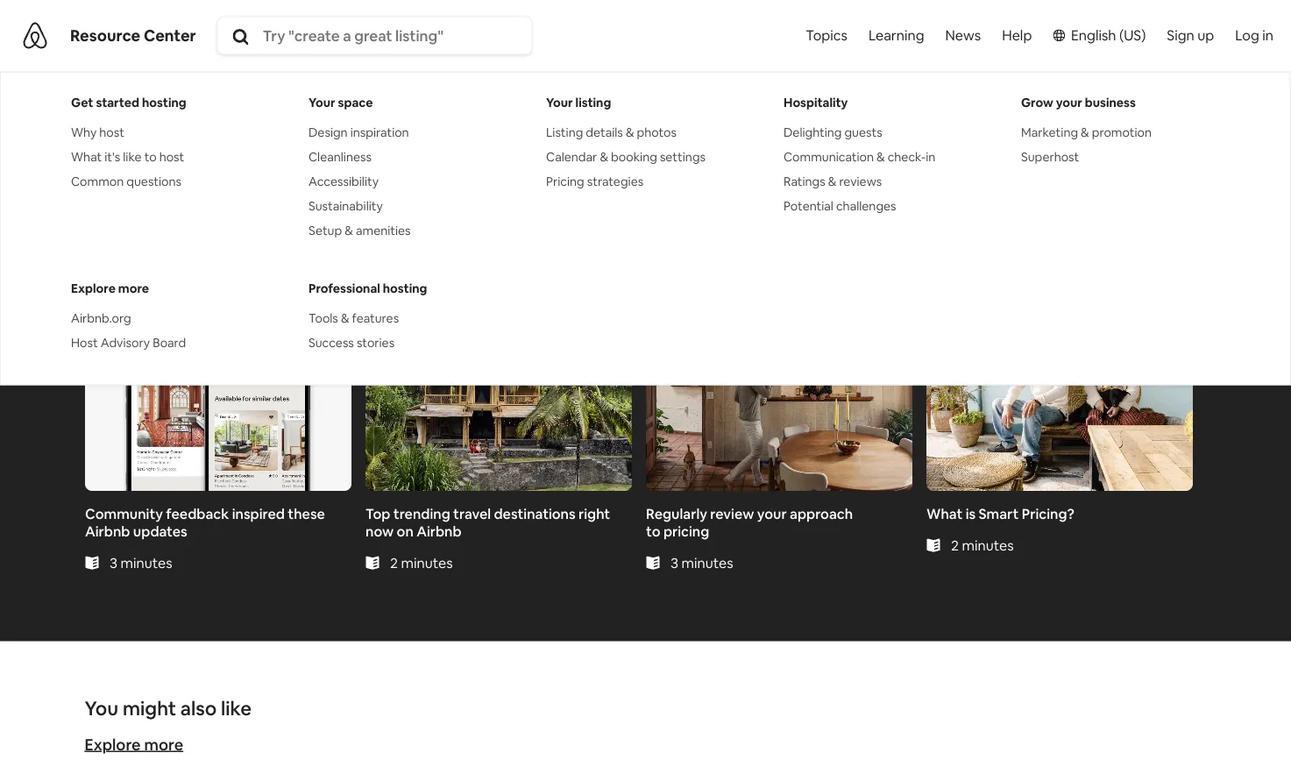 Task type: describe. For each thing, give the bounding box(es) containing it.
is
[[966, 504, 976, 522]]

Search text field
[[263, 26, 529, 45]]

design inspiration link
[[309, 123, 518, 141]]

pricing strategies link
[[546, 172, 756, 190]]

superhost link
[[1022, 148, 1231, 165]]

your for grow
[[1057, 94, 1083, 110]]

english
[[1072, 26, 1117, 44]]

potential challenges link
[[784, 197, 994, 214]]

like
[[123, 149, 142, 164]]

minutes for feedback
[[120, 553, 172, 571]]

you
[[85, 696, 119, 721]]

airbnb updates
[[85, 522, 187, 540]]

log
[[1236, 26, 1260, 44]]

what for what it's like to host
[[71, 149, 102, 164]]

news button
[[935, 0, 992, 70]]

regularly
[[646, 504, 707, 522]]

pricing
[[546, 173, 585, 189]]

sign up button
[[1157, 0, 1225, 70]]

why host link
[[71, 123, 281, 141]]

calendar
[[546, 149, 598, 164]]

setup & amenities link
[[309, 221, 518, 239]]

feedback
[[166, 504, 229, 522]]

0 vertical spatial explore
[[71, 280, 116, 296]]

success stories
[[309, 335, 395, 350]]

host advisory board link
[[71, 334, 281, 351]]

listing details & photos link
[[546, 123, 756, 141]]

setup
[[309, 222, 342, 238]]

regularly review your approach to pricing
[[646, 504, 853, 540]]

1 vertical spatial explore more link
[[85, 734, 183, 755]]

approach
[[790, 504, 853, 522]]

2 minutes for trending
[[390, 553, 453, 571]]

why
[[71, 124, 97, 140]]

questions
[[127, 173, 182, 189]]

1 vertical spatial hosting
[[383, 280, 427, 296]]

accessibility
[[309, 173, 379, 189]]

0 vertical spatial explore more link
[[71, 279, 281, 297]]

3 minutes for to pricing
[[671, 553, 733, 571]]

0 horizontal spatial hosting
[[142, 94, 186, 110]]

ratings
[[784, 173, 826, 189]]

your for become
[[285, 118, 389, 182]]

inspired
[[232, 504, 285, 522]]

tools & features
[[309, 310, 399, 326]]

2 for top
[[390, 553, 398, 571]]

ratings & reviews link
[[784, 172, 994, 190]]

get started hosting
[[71, 94, 186, 110]]

1 vertical spatial explore
[[85, 734, 141, 755]]

what for what is smart pricing?
[[927, 504, 963, 522]]

& for ratings & reviews
[[829, 173, 837, 189]]

get
[[71, 94, 93, 110]]

sign
[[1168, 26, 1195, 44]]

pricing strategies
[[546, 173, 644, 189]]

minutes for review
[[681, 553, 733, 571]]

1 vertical spatial explore more
[[85, 734, 183, 755]]

airbnb.org link
[[71, 309, 281, 327]]

center
[[144, 25, 196, 46]]

booking
[[611, 149, 658, 164]]

ratings & reviews
[[784, 173, 883, 189]]

common
[[71, 173, 124, 189]]

cleanliness link
[[309, 148, 518, 165]]

marketing & promotion link
[[1022, 123, 1231, 141]]

settings
[[660, 149, 706, 164]]

meet
[[319, 185, 375, 215]]

stories
[[357, 335, 395, 350]]

communication & check-in link
[[784, 148, 994, 165]]

destinations
[[494, 504, 575, 522]]

become
[[85, 118, 275, 182]]

sustainability link
[[309, 197, 518, 214]]

hospitality
[[784, 94, 848, 110]]

right
[[578, 504, 610, 522]]

your for your listing
[[546, 94, 573, 110]]

design inspiration
[[309, 124, 409, 140]]

success
[[309, 335, 354, 350]]

tools
[[309, 310, 338, 326]]

started
[[96, 94, 140, 110]]

tools & features link
[[309, 309, 518, 327]]

1 vertical spatial more
[[144, 734, 183, 755]]

marketing
[[1022, 124, 1079, 140]]

best host
[[400, 118, 624, 182]]

to inside the what it's like to host link
[[144, 149, 157, 164]]

resource
[[70, 25, 141, 46]]

listing
[[576, 94, 611, 110]]

resource center link
[[70, 25, 196, 46]]

help link
[[992, 0, 1043, 70]]

log in button
[[1225, 0, 1285, 70]]

& for setup & amenities
[[345, 222, 353, 238]]

& for tools & features
[[341, 310, 350, 326]]

resources
[[85, 185, 192, 215]]

promotion
[[1093, 124, 1152, 140]]

marketing & promotion
[[1022, 124, 1152, 140]]

photos
[[637, 124, 677, 140]]

minutes for trending
[[401, 553, 453, 571]]

become your best host resources to help you meet your goals
[[85, 118, 624, 215]]

business
[[1086, 94, 1136, 110]]

these
[[288, 504, 325, 522]]

smart pricing?
[[979, 504, 1075, 522]]

help
[[225, 185, 270, 215]]

(us)
[[1120, 26, 1147, 44]]



Task type: locate. For each thing, give the bounding box(es) containing it.
a person holding a mug and a cell phone walks past a dining table toward a bright window as another person looks on. image
[[646, 291, 913, 491], [646, 291, 913, 491]]

host
[[71, 335, 98, 350]]

1 3 minutes from the left
[[109, 553, 172, 571]]

explore more
[[71, 280, 149, 296], [85, 734, 183, 755]]

explore more down might
[[85, 734, 183, 755]]

1 vertical spatial your
[[285, 118, 389, 182]]

0 vertical spatial what
[[71, 149, 102, 164]]

guests
[[845, 124, 883, 140]]

top trending travel destinations right now on airbnb
[[365, 504, 610, 540]]

0 horizontal spatial your
[[285, 118, 389, 182]]

get started hosting link
[[71, 93, 281, 111]]

3 for regularly review your approach to pricing
[[671, 553, 678, 571]]

hospitality link
[[784, 93, 994, 111]]

0 horizontal spatial to
[[144, 149, 157, 164]]

grow
[[1022, 94, 1054, 110]]

3 minutes
[[109, 553, 172, 571], [671, 553, 733, 571]]

0 horizontal spatial 3
[[109, 553, 117, 571]]

calendar & booking settings
[[546, 149, 706, 164]]

your up design
[[309, 94, 336, 110]]

your inside become your best host resources to help you meet your goals
[[285, 118, 389, 182]]

0 horizontal spatial 2 minutes
[[390, 553, 453, 571]]

0 horizontal spatial host
[[99, 124, 124, 140]]

to
[[144, 149, 157, 164], [197, 185, 220, 215]]

& inside "link"
[[829, 173, 837, 189]]

& up calendar & booking settings
[[626, 124, 635, 140]]

host advisory board
[[71, 335, 186, 350]]

1 your from the left
[[309, 94, 336, 110]]

1 horizontal spatial 2
[[951, 536, 959, 554]]

host up it's
[[99, 124, 124, 140]]

what left "is" at bottom right
[[927, 504, 963, 522]]

& down details
[[600, 149, 609, 164]]

explore
[[71, 280, 116, 296], [85, 734, 141, 755]]

common questions link
[[71, 172, 281, 190]]

2 down what is smart pricing?
[[951, 536, 959, 554]]

0 vertical spatial explore more
[[71, 280, 149, 296]]

professional hosting
[[309, 280, 427, 296]]

& right setup
[[345, 222, 353, 238]]

potential challenges
[[784, 198, 897, 214]]

0 horizontal spatial 3 minutes
[[109, 553, 172, 571]]

communication & check-in
[[784, 149, 936, 164]]

3 down airbnb updates at the bottom of the page
[[109, 553, 117, 571]]

1 horizontal spatial in
[[1263, 26, 1274, 44]]

your inside 'link'
[[1057, 94, 1083, 110]]

common questions
[[71, 173, 182, 189]]

what down why
[[71, 149, 102, 164]]

review
[[710, 504, 754, 522]]

minutes down airbnb updates at the bottom of the page
[[120, 553, 172, 571]]

english (us)
[[1072, 26, 1147, 44]]

3 for community feedback inspired these airbnb updates
[[109, 553, 117, 571]]

hosting up tools & features link in the top left of the page
[[383, 280, 427, 296]]

to inside become your best host resources to help you meet your goals
[[197, 185, 220, 215]]

minutes down "on airbnb"
[[401, 553, 453, 571]]

superhost
[[1022, 149, 1080, 164]]

now
[[365, 522, 394, 540]]

also like
[[180, 696, 252, 721]]

calendar & booking settings link
[[546, 148, 756, 165]]

0 vertical spatial your
[[1057, 94, 1083, 110]]

minutes down to pricing
[[681, 553, 733, 571]]

check-
[[888, 149, 926, 164]]

topics
[[806, 26, 848, 44]]

2 3 minutes from the left
[[671, 553, 733, 571]]

help
[[1003, 26, 1033, 44]]

top
[[365, 504, 390, 522]]

grow your business
[[1022, 94, 1136, 110]]

might
[[123, 696, 176, 721]]

2 minutes down "on airbnb"
[[390, 553, 453, 571]]

side by side phone screens show listings available for the guest's original dates and for checking in a day earlier or later. image
[[85, 291, 351, 491], [85, 291, 351, 491]]

2 vertical spatial your
[[757, 504, 787, 522]]

challenges
[[837, 198, 897, 214]]

reviews
[[840, 173, 883, 189]]

1 horizontal spatial what
[[927, 504, 963, 522]]

more down the you might also like
[[144, 734, 183, 755]]

1 horizontal spatial your
[[757, 504, 787, 522]]

why host
[[71, 124, 124, 140]]

1 horizontal spatial 3 minutes
[[671, 553, 733, 571]]

0 horizontal spatial your
[[309, 94, 336, 110]]

details
[[586, 124, 623, 140]]

space
[[338, 94, 373, 110]]

sustainability
[[309, 198, 383, 214]]

explore up airbnb.org
[[71, 280, 116, 296]]

explore down the you
[[85, 734, 141, 755]]

1 vertical spatial to
[[197, 185, 220, 215]]

in down delighting guests link
[[926, 149, 936, 164]]

0 vertical spatial host
[[99, 124, 124, 140]]

amenities
[[356, 222, 411, 238]]

3 minutes down to pricing
[[671, 553, 733, 571]]

travel
[[453, 504, 491, 522]]

3 minutes down airbnb updates at the bottom of the page
[[109, 553, 172, 571]]

0 horizontal spatial in
[[926, 149, 936, 164]]

&
[[626, 124, 635, 140], [1081, 124, 1090, 140], [600, 149, 609, 164], [877, 149, 886, 164], [829, 173, 837, 189], [345, 222, 353, 238], [341, 310, 350, 326]]

host down why host link
[[159, 149, 184, 164]]

in inside button
[[1263, 26, 1274, 44]]

learning
[[869, 26, 925, 44]]

airbnb.org
[[71, 310, 131, 326]]

your up listing
[[546, 94, 573, 110]]

accessibility link
[[309, 172, 518, 190]]

delighting guests link
[[784, 123, 994, 141]]

explore more link down might
[[85, 734, 183, 755]]

1 horizontal spatial 3
[[671, 553, 678, 571]]

log in
[[1236, 26, 1274, 44]]

3 down to pricing
[[671, 553, 678, 571]]

potential
[[784, 198, 834, 214]]

features
[[352, 310, 399, 326]]

2 your from the left
[[546, 94, 573, 110]]

community
[[85, 504, 163, 522]]

in right log
[[1263, 26, 1274, 44]]

two people sit on a balcony bench just outside large open windows near potted trees, a table, and a spiral staircase. image
[[927, 291, 1193, 491], [927, 291, 1193, 491]]

1 vertical spatial in
[[926, 149, 936, 164]]

& for marketing & promotion
[[1081, 124, 1090, 140]]

& for communication & check-in
[[877, 149, 886, 164]]

explore more link
[[71, 279, 281, 297], [85, 734, 183, 755]]

0 horizontal spatial what
[[71, 149, 102, 164]]

news
[[946, 26, 982, 44]]

0 vertical spatial hosting
[[142, 94, 186, 110]]

listing details & photos
[[546, 124, 677, 140]]

2 minutes down "is" at bottom right
[[951, 536, 1014, 554]]

2 for what
[[951, 536, 959, 554]]

hosting up why host link
[[142, 94, 186, 110]]

explore more up airbnb.org
[[71, 280, 149, 296]]

3 minutes for airbnb updates
[[109, 553, 172, 571]]

board
[[153, 335, 186, 350]]

0 horizontal spatial 2
[[390, 553, 398, 571]]

1 horizontal spatial host
[[159, 149, 184, 164]]

1 horizontal spatial 2 minutes
[[951, 536, 1014, 554]]

& right tools
[[341, 310, 350, 326]]

minutes for is
[[962, 536, 1014, 554]]

1 horizontal spatial hosting
[[383, 280, 427, 296]]

professional hosting link
[[309, 279, 518, 297]]

0 vertical spatial in
[[1263, 26, 1274, 44]]

1 horizontal spatial your
[[546, 94, 573, 110]]

your inside regularly review your approach to pricing
[[757, 504, 787, 522]]

2 minutes
[[951, 536, 1014, 554], [390, 553, 453, 571]]

2 down now
[[390, 553, 398, 571]]

your
[[1057, 94, 1083, 110], [285, 118, 389, 182], [757, 504, 787, 522]]

your listing link
[[546, 93, 756, 111]]

you might also like
[[85, 696, 252, 721]]

& down communication
[[829, 173, 837, 189]]

host
[[99, 124, 124, 140], [159, 149, 184, 164]]

three people sit on the front steps of a place listed on airbnb in bali facing large tropical trees and vegetation. image
[[365, 291, 632, 491], [365, 291, 632, 491]]

grow your business link
[[1022, 93, 1231, 111]]

1 horizontal spatial to
[[197, 185, 220, 215]]

your for your space
[[309, 94, 336, 110]]

resource center
[[70, 25, 196, 46]]

delighting
[[784, 124, 842, 140]]

topics button
[[803, 0, 852, 74]]

strategies
[[587, 173, 644, 189]]

learning button
[[859, 0, 935, 70]]

1 vertical spatial what
[[927, 504, 963, 522]]

more
[[118, 280, 149, 296], [144, 734, 183, 755]]

professional
[[309, 280, 380, 296]]

0 vertical spatial to
[[144, 149, 157, 164]]

to right like on the top of the page
[[144, 149, 157, 164]]

& for calendar & booking settings
[[600, 149, 609, 164]]

1 3 from the left
[[109, 553, 117, 571]]

& down delighting guests link
[[877, 149, 886, 164]]

more up airbnb.org
[[118, 280, 149, 296]]

your space link
[[309, 93, 518, 111]]

community feedback inspired these airbnb updates
[[85, 504, 325, 540]]

what it's like to host link
[[71, 148, 281, 165]]

explore more link up airbnb.org link
[[71, 279, 281, 297]]

2 3 from the left
[[671, 553, 678, 571]]

0 vertical spatial more
[[118, 280, 149, 296]]

to left help
[[197, 185, 220, 215]]

minutes down what is smart pricing?
[[962, 536, 1014, 554]]

2 horizontal spatial your
[[1057, 94, 1083, 110]]

2 minutes for is
[[951, 536, 1014, 554]]

1 vertical spatial host
[[159, 149, 184, 164]]

sign up
[[1168, 26, 1215, 44]]

inspiration
[[351, 124, 409, 140]]

what
[[71, 149, 102, 164], [927, 504, 963, 522]]

2
[[951, 536, 959, 554], [390, 553, 398, 571]]

& down grow your business
[[1081, 124, 1090, 140]]

in
[[1263, 26, 1274, 44], [926, 149, 936, 164]]



Task type: vqa. For each thing, say whether or not it's contained in the screenshot.
the approach
yes



